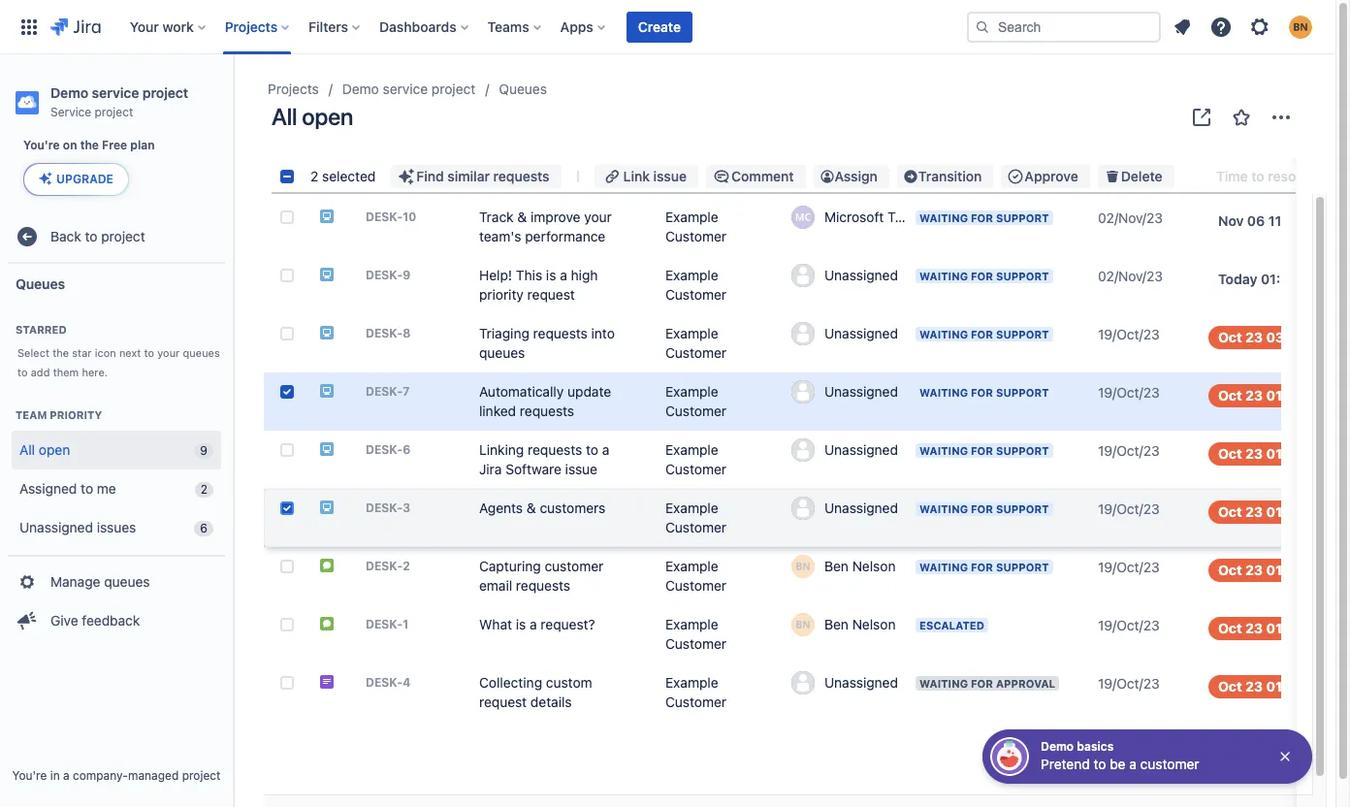 Task type: locate. For each thing, give the bounding box(es) containing it.
project right back
[[101, 228, 145, 244]]

assigned
[[19, 480, 77, 496]]

an it problem or question. image left "desk - 8"
[[319, 324, 335, 340]]

1 unassigned button from the top
[[786, 260, 914, 291]]

0 horizontal spatial your
[[157, 346, 180, 359]]

is inside help! this is a high priority request
[[546, 267, 556, 283]]

& right track
[[517, 209, 527, 225]]

1 horizontal spatial 9
[[403, 268, 411, 282]]

6 - from the top
[[397, 501, 403, 515]]

1 example customer from the top
[[665, 209, 727, 244]]

4 01:29 from the top
[[1266, 562, 1305, 578]]

filters button
[[303, 11, 368, 42]]

software
[[506, 461, 561, 477]]

0 vertical spatial an it problem or question. image
[[319, 441, 335, 456]]

2 ben from the top
[[824, 616, 849, 633]]

issue inside button
[[653, 168, 687, 184]]

automatically update linked requests
[[479, 383, 611, 419]]

01:29 for collecting custom request details
[[1266, 678, 1305, 694]]

1 horizontal spatial is
[[546, 267, 556, 283]]

1 horizontal spatial queues
[[499, 81, 547, 97]]

transition
[[918, 168, 982, 184]]

desk - 1
[[366, 617, 409, 631]]

1 horizontal spatial queues
[[183, 346, 220, 359]]

ben nelson button for capturing customer email requests
[[786, 551, 914, 582]]

you're
[[23, 138, 60, 152], [12, 768, 47, 783]]

example for help! this is a high priority request
[[665, 267, 718, 283]]

1 horizontal spatial service
[[383, 81, 428, 97]]

oct 23 01:29 pm for capturing customer email requests
[[1218, 562, 1329, 578]]

1 02/nov/23 from the top
[[1098, 210, 1163, 226]]

unassigned button for collecting custom request details
[[786, 667, 914, 698]]

0 horizontal spatial 9
[[200, 443, 208, 458]]

2 oct 23 01:29 pm from the top
[[1218, 445, 1329, 462]]

pm for linking requests to a jira software issue
[[1308, 445, 1329, 462]]

requests inside "automatically update linked requests"
[[520, 403, 574, 419]]

0 vertical spatial 6
[[403, 442, 411, 457]]

1 horizontal spatial your
[[584, 209, 612, 225]]

project
[[432, 81, 476, 97], [142, 84, 188, 101], [95, 105, 133, 119], [101, 228, 145, 244], [182, 768, 221, 783]]

2 example customer from the top
[[665, 267, 727, 303]]

demo basics pretend to be a customer
[[1041, 739, 1199, 772]]

delete
[[1121, 168, 1163, 184]]

actions image
[[1270, 106, 1293, 129]]

an it problem or question. image down the '2 selected'
[[319, 208, 335, 224]]

1 an it problem or question. image from the top
[[319, 441, 335, 456]]

9 - from the top
[[397, 675, 403, 690]]

2 nelson from the top
[[852, 616, 896, 633]]

0 vertical spatial your
[[584, 209, 612, 225]]

oct for collecting custom request details
[[1218, 678, 1242, 694]]

7 customer from the top
[[665, 577, 727, 594]]

project inside 'demo service project' link
[[432, 81, 476, 97]]

your up performance on the left of page
[[584, 209, 612, 225]]

the inside select the star icon next to your queues to add them here.
[[53, 346, 69, 359]]

1 example from the top
[[665, 209, 718, 225]]

23 for automatically update linked requests
[[1246, 387, 1263, 404]]

2 ben nelson button from the top
[[786, 609, 914, 640]]

service
[[383, 81, 428, 97], [92, 84, 139, 101]]

customer for triaging requests into queues
[[665, 344, 727, 361]]

0 horizontal spatial customer
[[545, 558, 604, 574]]

an it problem or question. image for automatically update linked requests
[[319, 383, 335, 398]]

- up 7
[[397, 326, 403, 340]]

to left 'be'
[[1094, 756, 1106, 772]]

9
[[403, 268, 411, 282], [200, 443, 208, 458]]

0 horizontal spatial all
[[19, 441, 35, 457]]

0 vertical spatial issue
[[653, 168, 687, 184]]

7 - from the top
[[397, 559, 403, 573]]

1 vertical spatial the
[[53, 346, 69, 359]]

to left the me at left bottom
[[81, 480, 93, 496]]

& inside track & improve your team's performance
[[517, 209, 527, 225]]

1 vertical spatial all open
[[19, 441, 70, 457]]

nelson
[[852, 558, 896, 574], [852, 616, 896, 633]]

1 horizontal spatial all open
[[272, 103, 353, 130]]

capturing
[[479, 558, 541, 574]]

link
[[623, 168, 650, 184]]

3 - from the top
[[397, 326, 403, 340]]

custom
[[546, 674, 592, 691]]

manage queues
[[50, 573, 150, 589]]

projects inside popup button
[[225, 18, 278, 34]]

demo for demo service project
[[342, 81, 379, 97]]

queues inside button
[[104, 573, 150, 589]]

you're left "on"
[[23, 138, 60, 152]]

- up 1 on the left of page
[[397, 559, 403, 573]]

a request that follows itsm workflows. image
[[319, 615, 335, 631]]

1 vertical spatial open
[[39, 441, 70, 457]]

02/nov/23
[[1098, 210, 1163, 226], [1098, 268, 1163, 284]]

0 vertical spatial you're
[[23, 138, 60, 152]]

is
[[546, 267, 556, 283], [516, 616, 526, 632]]

projects right sidebar navigation image
[[268, 81, 319, 97]]

- for track & improve your team's performance
[[397, 210, 403, 224]]

customer
[[545, 558, 604, 574], [1140, 756, 1199, 772]]

2
[[310, 168, 318, 184], [201, 482, 208, 497], [403, 559, 410, 573]]

team
[[16, 408, 47, 421]]

1 ben nelson from the top
[[824, 558, 896, 574]]

requests inside "capturing customer email requests"
[[516, 577, 570, 594]]

a left the high
[[560, 267, 567, 283]]

customer for capturing customer email requests
[[665, 577, 727, 594]]

23 for capturing customer email requests
[[1246, 562, 1263, 578]]

3 desk from the top
[[366, 326, 397, 340]]

an it problem or question. image for agents & customers
[[319, 499, 335, 515]]

settings image
[[1248, 15, 1272, 38]]

oct 23 01:29 pm for automatically update linked requests
[[1218, 387, 1329, 404]]

be
[[1110, 756, 1126, 772]]

jira image
[[50, 15, 101, 38], [50, 15, 101, 38]]

1 vertical spatial customer
[[1140, 756, 1199, 772]]

1 oct from the top
[[1218, 329, 1242, 345]]

queues right next
[[183, 346, 220, 359]]

6 01:29 from the top
[[1266, 678, 1305, 694]]

desk - 3
[[366, 501, 410, 515]]

9 customer from the top
[[665, 694, 727, 710]]

2 19/oct/23 from the top
[[1098, 384, 1160, 401]]

here.
[[82, 366, 108, 378]]

1 vertical spatial all
[[19, 441, 35, 457]]

queues inside the triaging requests into queues
[[479, 344, 525, 361]]

8 example from the top
[[665, 616, 718, 632]]

request down collecting
[[479, 694, 527, 710]]

unassigned for linking requests to a jira software issue
[[824, 442, 898, 458]]

1 vertical spatial an it problem or question. image
[[319, 499, 335, 515]]

desk - 4
[[366, 675, 411, 690]]

0 vertical spatial customer
[[545, 558, 604, 574]]

team's
[[479, 228, 521, 244]]

requests inside linking requests to a jira software issue
[[528, 441, 582, 458]]

unassigned button for agents & customers
[[786, 493, 914, 524]]

approve button
[[1001, 165, 1090, 188]]

plan
[[130, 138, 155, 152]]

2 02/nov/23 from the top
[[1098, 268, 1163, 284]]

- for agents & customers
[[397, 501, 403, 515]]

desk for triaging requests into queues
[[366, 326, 397, 340]]

0 vertical spatial 2
[[310, 168, 318, 184]]

help! this is a high priority request
[[479, 267, 598, 303]]

- down the 8 on the left of page
[[397, 384, 403, 399]]

to down 'update'
[[586, 441, 598, 458]]

3 unassigned button from the top
[[786, 376, 914, 407]]

1 vertical spatial &
[[527, 500, 536, 516]]

desk down desk - 7 on the top
[[366, 442, 397, 457]]

2 horizontal spatial demo
[[1041, 739, 1074, 754]]

example for agents & customers
[[665, 500, 718, 516]]

- down desk - 6
[[397, 501, 403, 515]]

free
[[102, 138, 127, 152]]

01:47
[[1261, 271, 1298, 287]]

requests inside the triaging requests into queues
[[533, 325, 588, 341]]

0 vertical spatial is
[[546, 267, 556, 283]]

6 oct from the top
[[1218, 620, 1242, 636]]

link issue
[[623, 168, 687, 184]]

create button
[[626, 11, 693, 42]]

service up free
[[92, 84, 139, 101]]

6 oct 23 01:29 pm from the top
[[1218, 678, 1329, 694]]

1 horizontal spatial open
[[302, 103, 353, 130]]

an it problem or question. image
[[319, 208, 335, 224], [319, 266, 335, 282], [319, 324, 335, 340], [319, 383, 335, 398]]

6 customer from the top
[[665, 519, 727, 535]]

1 vertical spatial projects
[[268, 81, 319, 97]]

oct 23 03:39 pm
[[1218, 329, 1332, 345]]

desk left 7
[[366, 384, 397, 399]]

01:29 for capturing customer email requests
[[1266, 562, 1305, 578]]

issue up customers
[[565, 461, 598, 477]]

sidebar navigation image
[[211, 78, 254, 116]]

oct for capturing customer email requests
[[1218, 562, 1242, 578]]

5 customer from the top
[[665, 461, 727, 477]]

6 up "3"
[[403, 442, 411, 457]]

banner
[[0, 0, 1336, 54]]

5 - from the top
[[397, 442, 403, 457]]

example customer for collecting custom request details
[[665, 674, 727, 710]]

projects button
[[219, 11, 297, 42]]

2 23 from the top
[[1246, 387, 1263, 404]]

all down "projects" link at the left top
[[272, 103, 297, 130]]

a inside demo basics pretend to be a customer
[[1129, 756, 1137, 772]]

3 example from the top
[[665, 325, 718, 341]]

3
[[403, 501, 410, 515]]

requests left into
[[533, 325, 588, 341]]

desk right a request that follows itsm workflows. image
[[366, 559, 397, 573]]

an it problem or question. image up a request that follows itsm workflows. image
[[319, 499, 335, 515]]

4 23 from the top
[[1246, 503, 1263, 520]]

delete button
[[1098, 165, 1174, 188]]

1 vertical spatial nelson
[[852, 616, 896, 633]]

Search field
[[967, 11, 1161, 42]]

2 unassigned button from the top
[[786, 318, 914, 349]]

2 customer from the top
[[665, 286, 727, 303]]

3 example customer from the top
[[665, 325, 727, 361]]

desk for what is a request?
[[366, 617, 397, 631]]

linked
[[479, 403, 516, 419]]

desk left 1 on the left of page
[[366, 617, 397, 631]]

6 right issues
[[200, 521, 208, 535]]

1 vertical spatial 2
[[201, 482, 208, 497]]

approve
[[1025, 168, 1078, 184]]

queues down triaging
[[479, 344, 525, 361]]

3 oct 23 01:29 pm from the top
[[1218, 503, 1329, 520]]

- up "4"
[[397, 617, 403, 631]]

service
[[50, 105, 91, 119]]

01:29 for what is a request?
[[1266, 620, 1305, 636]]

1 vertical spatial your
[[157, 346, 180, 359]]

&
[[517, 209, 527, 225], [527, 500, 536, 516]]

open down "projects" link at the left top
[[302, 103, 353, 130]]

0 vertical spatial projects
[[225, 18, 278, 34]]

pm
[[1301, 271, 1322, 287], [1310, 329, 1332, 345], [1308, 387, 1329, 404], [1308, 445, 1329, 462], [1308, 503, 1329, 520], [1308, 562, 1329, 578], [1308, 620, 1329, 636], [1308, 678, 1329, 694]]

requests down the capturing
[[516, 577, 570, 594]]

1 vertical spatial request
[[479, 694, 527, 710]]

0 horizontal spatial issue
[[565, 461, 598, 477]]

4 desk from the top
[[366, 384, 397, 399]]

demo
[[342, 81, 379, 97], [50, 84, 88, 101], [1041, 739, 1074, 754]]

you're left 'in' on the bottom left of page
[[12, 768, 47, 783]]

4 unassigned button from the top
[[786, 435, 914, 466]]

your right next
[[157, 346, 180, 359]]

give
[[50, 612, 78, 628]]

2 inside team priority group
[[201, 482, 208, 497]]

service inside demo service project service project
[[92, 84, 139, 101]]

0 vertical spatial request
[[527, 286, 575, 303]]

the right "on"
[[80, 138, 99, 152]]

unassigned button for triaging requests into queues
[[786, 318, 914, 349]]

2 an it problem or question. image from the top
[[319, 499, 335, 515]]

demo for demo service project service project
[[50, 84, 88, 101]]

7 19/oct/23 from the top
[[1098, 675, 1160, 692]]

0 vertical spatial nelson
[[852, 558, 896, 574]]

is right this at the left
[[546, 267, 556, 283]]

example customer for track & improve your team's performance
[[665, 209, 727, 244]]

0 horizontal spatial is
[[516, 616, 526, 632]]

0 horizontal spatial open
[[39, 441, 70, 457]]

your inside select the star icon next to your queues to add them here.
[[157, 346, 180, 359]]

7 oct from the top
[[1218, 678, 1242, 694]]

example for what is a request?
[[665, 616, 718, 632]]

a inside linking requests to a jira software issue
[[602, 441, 609, 458]]

nelson for what is a request?
[[852, 616, 896, 633]]

managed
[[128, 768, 179, 783]]

open down team priority
[[39, 441, 70, 457]]

1 vertical spatial you're
[[12, 768, 47, 783]]

3 23 from the top
[[1246, 445, 1263, 462]]

demo service project link
[[342, 78, 476, 101]]

5 oct 23 01:29 pm from the top
[[1218, 620, 1329, 636]]

0 vertical spatial &
[[517, 209, 527, 225]]

an it problem or question. image for track & improve your team's performance
[[319, 208, 335, 224]]

1 23 from the top
[[1246, 329, 1263, 345]]

02/nov/23 for today 01:47 pm
[[1098, 268, 1163, 284]]

issue right link
[[653, 168, 687, 184]]

customer for help! this is a high priority request
[[665, 286, 727, 303]]

demo inside demo service project service project
[[50, 84, 88, 101]]

7 desk from the top
[[366, 559, 397, 573]]

star image
[[1230, 106, 1253, 129]]

2 horizontal spatial 2
[[403, 559, 410, 573]]

service for demo service project
[[383, 81, 428, 97]]

requests down automatically
[[520, 403, 574, 419]]

6 unassigned button from the top
[[786, 667, 914, 698]]

2 for 2 selected
[[310, 168, 318, 184]]

23 for what is a request?
[[1246, 620, 1263, 636]]

9 inside team priority group
[[200, 443, 208, 458]]

to right back
[[85, 228, 97, 244]]

demo up pretend
[[1041, 739, 1074, 754]]

ben for capturing customer email requests
[[824, 558, 849, 574]]

project inside back to project link
[[101, 228, 145, 244]]

1 desk from the top
[[366, 210, 397, 224]]

1 vertical spatial ben
[[824, 616, 849, 633]]

your work button
[[124, 11, 213, 42]]

desk - 10
[[366, 210, 416, 224]]

0 vertical spatial ben
[[824, 558, 849, 574]]

a right 'be'
[[1129, 756, 1137, 772]]

customer
[[665, 228, 727, 244], [665, 286, 727, 303], [665, 344, 727, 361], [665, 403, 727, 419], [665, 461, 727, 477], [665, 519, 727, 535], [665, 577, 727, 594], [665, 635, 727, 652], [665, 694, 727, 710]]

0 horizontal spatial demo
[[50, 84, 88, 101]]

5 19/oct/23 from the top
[[1098, 559, 1160, 575]]

8 example customer from the top
[[665, 616, 727, 652]]

4 example customer from the top
[[665, 383, 727, 419]]

0 horizontal spatial all open
[[19, 441, 70, 457]]

demo for demo basics pretend to be a customer
[[1041, 739, 1074, 754]]

example customer for help! this is a high priority request
[[665, 267, 727, 303]]

pm for collecting custom request details
[[1308, 678, 1329, 694]]

all open down the "team"
[[19, 441, 70, 457]]

projects right work
[[225, 18, 278, 34]]

5 23 from the top
[[1246, 562, 1263, 578]]

find similar requests image
[[397, 167, 416, 186]]

pm for triaging requests into queues
[[1310, 329, 1332, 345]]

unassigned inside team priority group
[[19, 519, 93, 535]]

0 vertical spatial ben nelson button
[[786, 551, 914, 582]]

you're for you're on the free plan
[[23, 138, 60, 152]]

& right agents
[[527, 500, 536, 516]]

to left add
[[17, 366, 28, 378]]

- for what is a request?
[[397, 617, 403, 631]]

1 horizontal spatial 2
[[310, 168, 318, 184]]

1 vertical spatial ben nelson
[[824, 616, 896, 633]]

6 19/oct/23 from the top
[[1098, 617, 1160, 633]]

- for collecting custom request details
[[397, 675, 403, 690]]

demo down filters dropdown button at the top left of page
[[342, 81, 379, 97]]

1 ben from the top
[[824, 558, 849, 574]]

19/oct/23 for what is a request?
[[1098, 617, 1160, 633]]

4 example from the top
[[665, 383, 718, 400]]

queues up give feedback button
[[104, 573, 150, 589]]

this
[[516, 267, 542, 283]]

requests up software at the bottom left
[[528, 441, 582, 458]]

3 01:29 from the top
[[1266, 503, 1305, 520]]

performance
[[525, 228, 606, 244]]

you're in a company-managed project
[[12, 768, 221, 783]]

linking
[[479, 441, 524, 458]]

an it problem or question. image left desk - 9
[[319, 266, 335, 282]]

2 horizontal spatial queues
[[479, 344, 525, 361]]

an it problem or question. image left desk - 7 on the top
[[319, 383, 335, 398]]

desk left "4"
[[366, 675, 397, 690]]

customer for agents & customers
[[665, 519, 727, 535]]

company-
[[73, 768, 128, 783]]

3 customer from the top
[[665, 344, 727, 361]]

4 oct from the top
[[1218, 503, 1242, 520]]

customer down customers
[[545, 558, 604, 574]]

6 desk from the top
[[366, 501, 397, 515]]

all open down "projects" link at the left top
[[272, 103, 353, 130]]

a down 'update'
[[602, 441, 609, 458]]

desk up "desk - 8"
[[366, 268, 397, 282]]

5 01:29 from the top
[[1266, 620, 1305, 636]]

agents & customers
[[479, 500, 606, 516]]

5 desk from the top
[[366, 442, 397, 457]]

triaging
[[479, 325, 529, 341]]

project down dashboards popup button
[[432, 81, 476, 97]]

search image
[[975, 19, 990, 34]]

2 ben nelson from the top
[[824, 616, 896, 633]]

1 vertical spatial 9
[[200, 443, 208, 458]]

0 horizontal spatial service
[[92, 84, 139, 101]]

demo up service
[[50, 84, 88, 101]]

1 horizontal spatial customer
[[1140, 756, 1199, 772]]

oct for linking requests to a jira software issue
[[1218, 445, 1242, 462]]

3 19/oct/23 from the top
[[1098, 442, 1160, 459]]

1 nelson from the top
[[852, 558, 896, 574]]

1 horizontal spatial issue
[[653, 168, 687, 184]]

the
[[80, 138, 99, 152], [53, 346, 69, 359]]

an it problem or question. image left desk - 6
[[319, 441, 335, 456]]

0 vertical spatial 02/nov/23
[[1098, 210, 1163, 226]]

customer right 'be'
[[1140, 756, 1199, 772]]

4 oct 23 01:29 pm from the top
[[1218, 562, 1329, 578]]

queues
[[499, 81, 547, 97], [16, 275, 65, 291]]

0 horizontal spatial the
[[53, 346, 69, 359]]

1 vertical spatial 6
[[200, 521, 208, 535]]

a
[[560, 267, 567, 283], [602, 441, 609, 458], [530, 616, 537, 632], [1129, 756, 1137, 772], [63, 768, 69, 783]]

an it problem or question. image
[[319, 441, 335, 456], [319, 499, 335, 515]]

2 example from the top
[[665, 267, 718, 283]]

team priority group
[[8, 388, 225, 555]]

0 vertical spatial all
[[272, 103, 297, 130]]

open inside team priority group
[[39, 441, 70, 457]]

in
[[50, 768, 60, 783]]

9 desk from the top
[[366, 675, 397, 690]]

open
[[302, 103, 353, 130], [39, 441, 70, 457]]

service for demo service project service project
[[92, 84, 139, 101]]

- down 1 on the left of page
[[397, 675, 403, 690]]

you're for you're in a company-managed project
[[12, 768, 47, 783]]

1 vertical spatial ben nelson button
[[786, 609, 914, 640]]

next
[[119, 346, 141, 359]]

7 example from the top
[[665, 558, 718, 574]]

- up the 8 on the left of page
[[397, 268, 403, 282]]

unassigned for triaging requests into queues
[[824, 325, 898, 342]]

1 vertical spatial 02/nov/23
[[1098, 268, 1163, 284]]

3 oct from the top
[[1218, 445, 1242, 462]]

7 23 from the top
[[1246, 678, 1263, 694]]

1 01:29 from the top
[[1266, 387, 1305, 404]]

1 customer from the top
[[665, 228, 727, 244]]

- for linking requests to a jira software issue
[[397, 442, 403, 457]]

8 desk from the top
[[366, 617, 397, 631]]

7 example customer from the top
[[665, 558, 727, 594]]

4 customer from the top
[[665, 403, 727, 419]]

0 horizontal spatial queues
[[16, 275, 65, 291]]

banner containing your work
[[0, 0, 1336, 54]]

1 vertical spatial is
[[516, 616, 526, 632]]

0 vertical spatial ben nelson
[[824, 558, 896, 574]]

1 horizontal spatial the
[[80, 138, 99, 152]]

notifications image
[[1171, 15, 1194, 38]]

the up 'them'
[[53, 346, 69, 359]]

0 horizontal spatial 6
[[200, 521, 208, 535]]

you're on the free plan
[[23, 138, 155, 152]]

23
[[1246, 329, 1263, 345], [1246, 387, 1263, 404], [1246, 445, 1263, 462], [1246, 503, 1263, 520], [1246, 562, 1263, 578], [1246, 620, 1263, 636], [1246, 678, 1263, 694]]

1 ben nelson button from the top
[[786, 551, 914, 582]]

6 example customer from the top
[[665, 500, 727, 535]]

demo inside demo basics pretend to be a customer
[[1041, 739, 1074, 754]]

5 example from the top
[[665, 441, 718, 458]]

0 horizontal spatial 2
[[201, 482, 208, 497]]

5 oct from the top
[[1218, 562, 1242, 578]]

desk left the 8 on the left of page
[[366, 326, 397, 340]]

2 01:29 from the top
[[1266, 445, 1305, 462]]

23 for collecting custom request details
[[1246, 678, 1263, 694]]

1 - from the top
[[397, 210, 403, 224]]

transition button
[[897, 165, 994, 188]]

example customer for triaging requests into queues
[[665, 325, 727, 361]]

requests up track
[[493, 168, 550, 184]]

email
[[479, 577, 512, 594]]

nelson for capturing customer email requests
[[852, 558, 896, 574]]

is right "what"
[[516, 616, 526, 632]]

5 unassigned button from the top
[[786, 493, 914, 524]]

2 - from the top
[[397, 268, 403, 282]]

request inside help! this is a high priority request
[[527, 286, 575, 303]]

unassigned button for linking requests to a jira software issue
[[786, 435, 914, 466]]

9 example customer from the top
[[665, 674, 727, 710]]

request down this at the left
[[527, 286, 575, 303]]

issue
[[653, 168, 687, 184], [565, 461, 598, 477]]

8 - from the top
[[397, 617, 403, 631]]

queues down 'teams' popup button
[[499, 81, 547, 97]]

8 customer from the top
[[665, 635, 727, 652]]

- down 7
[[397, 442, 403, 457]]

4 - from the top
[[397, 384, 403, 399]]

2 desk from the top
[[366, 268, 397, 282]]

an it problem or question. image for triaging requests into queues
[[319, 324, 335, 340]]

pm for automatically update linked requests
[[1308, 387, 1329, 404]]

- down find similar requests image
[[397, 210, 403, 224]]

to inside linking requests to a jira software issue
[[586, 441, 598, 458]]

all down the "team"
[[19, 441, 35, 457]]

1 vertical spatial queues
[[16, 275, 65, 291]]

6 23 from the top
[[1246, 620, 1263, 636]]

1 19/oct/23 from the top
[[1098, 326, 1160, 342]]

project for demo service project service project
[[142, 84, 188, 101]]

0 horizontal spatial queues
[[104, 573, 150, 589]]

group
[[8, 555, 225, 646]]

desk - 8
[[366, 326, 411, 340]]

2 an it problem or question. image from the top
[[319, 266, 335, 282]]

your work
[[130, 18, 194, 34]]

4 an it problem or question. image from the top
[[319, 383, 335, 398]]

service down the dashboards
[[383, 81, 428, 97]]

basics
[[1077, 739, 1114, 754]]

to right next
[[144, 346, 154, 359]]

1 vertical spatial issue
[[565, 461, 598, 477]]

example customer for capturing customer email requests
[[665, 558, 727, 594]]

9 example from the top
[[665, 674, 718, 691]]

0 vertical spatial open
[[302, 103, 353, 130]]

desk left "3"
[[366, 501, 397, 515]]

6 example from the top
[[665, 500, 718, 516]]

request inside collecting custom request details
[[479, 694, 527, 710]]

selected
[[322, 168, 376, 184]]

19/oct/23 for triaging requests into queues
[[1098, 326, 1160, 342]]

4 19/oct/23 from the top
[[1098, 501, 1160, 517]]

1 horizontal spatial demo
[[342, 81, 379, 97]]

ben nelson for capturing customer email requests
[[824, 558, 896, 574]]

3 an it problem or question. image from the top
[[319, 324, 335, 340]]

6
[[403, 442, 411, 457], [200, 521, 208, 535]]

2 oct from the top
[[1218, 387, 1242, 404]]

project up plan
[[142, 84, 188, 101]]

queues up starred
[[16, 275, 65, 291]]

1 an it problem or question. image from the top
[[319, 208, 335, 224]]

01:29
[[1266, 387, 1305, 404], [1266, 445, 1305, 462], [1266, 503, 1305, 520], [1266, 562, 1305, 578], [1266, 620, 1305, 636], [1266, 678, 1305, 694]]

2 selected
[[310, 168, 376, 184]]

desk left "10"
[[366, 210, 397, 224]]

6 inside team priority group
[[200, 521, 208, 535]]

5 example customer from the top
[[665, 441, 727, 477]]

1 oct 23 01:29 pm from the top
[[1218, 387, 1329, 404]]



Task type: describe. For each thing, give the bounding box(es) containing it.
assigned to me
[[19, 480, 116, 496]]

them
[[53, 366, 79, 378]]

customer inside "capturing customer email requests"
[[545, 558, 604, 574]]

oct 23 01:29 pm for agents & customers
[[1218, 503, 1329, 520]]

a requests that may require approval. image
[[319, 674, 335, 689]]

what
[[479, 616, 512, 632]]

jira
[[479, 461, 502, 477]]

work
[[162, 18, 194, 34]]

project up free
[[95, 105, 133, 119]]

what is a request?
[[479, 616, 595, 632]]

comment
[[731, 168, 794, 184]]

desk for collecting custom request details
[[366, 675, 397, 690]]

oct for triaging requests into queues
[[1218, 329, 1242, 345]]

star
[[72, 346, 92, 359]]

manage queues button
[[8, 563, 225, 601]]

create
[[638, 18, 681, 34]]

unassigned issues
[[19, 519, 136, 535]]

pm for agents & customers
[[1308, 503, 1329, 520]]

desk for capturing customer email requests
[[366, 559, 397, 573]]

0 vertical spatial queues
[[499, 81, 547, 97]]

update
[[567, 383, 611, 400]]

back
[[50, 228, 81, 244]]

example customer for automatically update linked requests
[[665, 383, 727, 419]]

linking requests to a jira software issue
[[479, 441, 609, 477]]

icon
[[95, 346, 116, 359]]

& for track
[[517, 209, 527, 225]]

oct for what is a request?
[[1218, 620, 1242, 636]]

customer for collecting custom request details
[[665, 694, 727, 710]]

pm for what is a request?
[[1308, 620, 1329, 636]]

demo service project service project
[[50, 84, 188, 119]]

help!
[[479, 267, 512, 283]]

team priority
[[16, 408, 102, 421]]

desk for automatically update linked requests
[[366, 384, 397, 399]]

oct for agents & customers
[[1218, 503, 1242, 520]]

nov
[[1218, 212, 1244, 229]]

into
[[591, 325, 615, 341]]

an it problem or question. image for help! this is a high priority request
[[319, 266, 335, 282]]

23 for triaging requests into queues
[[1246, 329, 1263, 345]]

request?
[[541, 616, 595, 632]]

filters
[[309, 18, 348, 34]]

7
[[403, 384, 410, 399]]

& for agents
[[527, 500, 536, 516]]

find similar requests
[[416, 168, 550, 184]]

project for demo service project
[[432, 81, 476, 97]]

ben nelson for what is a request?
[[824, 616, 896, 633]]

starred group
[[8, 303, 225, 388]]

0 vertical spatial all open
[[272, 103, 353, 130]]

desk for help! this is a high priority request
[[366, 268, 397, 282]]

1 horizontal spatial all
[[272, 103, 297, 130]]

03:39
[[1266, 329, 1307, 345]]

assign
[[835, 168, 878, 184]]

dashboards
[[379, 18, 457, 34]]

help image
[[1210, 15, 1233, 38]]

requests inside button
[[493, 168, 550, 184]]

23 for agents & customers
[[1246, 503, 1263, 520]]

customer for what is a request?
[[665, 635, 727, 652]]

ben nelson button for what is a request?
[[786, 609, 914, 640]]

8
[[403, 326, 411, 340]]

example for triaging requests into queues
[[665, 325, 718, 341]]

0 vertical spatial 9
[[403, 268, 411, 282]]

apps button
[[555, 11, 613, 42]]

a inside help! this is a high priority request
[[560, 267, 567, 283]]

customer inside demo basics pretend to be a customer
[[1140, 756, 1199, 772]]

19/oct/23 for capturing customer email requests
[[1098, 559, 1160, 575]]

capturing customer email requests
[[479, 558, 604, 594]]

give feedback
[[50, 612, 140, 628]]

01:29 for agents & customers
[[1266, 503, 1305, 520]]

desk for agents & customers
[[366, 501, 397, 515]]

10
[[403, 210, 416, 224]]

group containing manage queues
[[8, 555, 225, 646]]

19/oct/23 for linking requests to a jira software issue
[[1098, 442, 1160, 459]]

19/oct/23 for agents & customers
[[1098, 501, 1160, 517]]

ben for what is a request?
[[824, 616, 849, 633]]

- for capturing customer email requests
[[397, 559, 403, 573]]

close image
[[1277, 749, 1293, 764]]

desk for linking requests to a jira software issue
[[366, 442, 397, 457]]

nov 06 11:50 am
[[1218, 212, 1329, 229]]

pm for capturing customer email requests
[[1308, 562, 1329, 578]]

desk - 2
[[366, 559, 410, 573]]

0 vertical spatial the
[[80, 138, 99, 152]]

unassigned for automatically update linked requests
[[824, 383, 898, 400]]

desk - 7
[[366, 384, 410, 399]]

give feedback button
[[8, 601, 225, 640]]

oct for automatically update linked requests
[[1218, 387, 1242, 404]]

on
[[63, 138, 77, 152]]

23 for linking requests to a jira software issue
[[1246, 445, 1263, 462]]

agents
[[479, 500, 523, 516]]

improve
[[531, 209, 581, 225]]

a left request?
[[530, 616, 537, 632]]

a request that follows itsm workflows. image
[[319, 557, 335, 573]]

unassigned button for automatically update linked requests
[[786, 376, 914, 407]]

demo service project
[[342, 81, 476, 97]]

unassigned for help! this is a high priority request
[[824, 267, 898, 283]]

1 horizontal spatial 6
[[403, 442, 411, 457]]

desk - 9
[[366, 268, 411, 282]]

desk for track & improve your team's performance
[[366, 210, 397, 224]]

example for capturing customer email requests
[[665, 558, 718, 574]]

06
[[1247, 212, 1265, 229]]

find similar requests button
[[391, 165, 561, 188]]

01:29 for automatically update linked requests
[[1266, 387, 1305, 404]]

example for automatically update linked requests
[[665, 383, 718, 400]]

teams button
[[482, 11, 549, 42]]

a right 'in' on the bottom left of page
[[63, 768, 69, 783]]

unassigned button for help! this is a high priority request
[[786, 260, 914, 291]]

to inside demo basics pretend to be a customer
[[1094, 756, 1106, 772]]

example customer for agents & customers
[[665, 500, 727, 535]]

comment button
[[706, 165, 806, 188]]

customers
[[540, 500, 606, 516]]

all inside team priority group
[[19, 441, 35, 457]]

- for help! this is a high priority request
[[397, 268, 403, 282]]

pretend
[[1041, 756, 1090, 772]]

projects for projects popup button
[[225, 18, 278, 34]]

example for track & improve your team's performance
[[665, 209, 718, 225]]

oct 23 01:29 pm for what is a request?
[[1218, 620, 1329, 636]]

oct 23 01:29 pm for linking requests to a jira software issue
[[1218, 445, 1329, 462]]

manage
[[50, 573, 100, 589]]

4
[[403, 675, 411, 690]]

queues inside select the star icon next to your queues to add them here.
[[183, 346, 220, 359]]

priority
[[50, 408, 102, 421]]

your inside track & improve your team's performance
[[584, 209, 612, 225]]

queues link
[[499, 78, 547, 101]]

your profile and settings image
[[1289, 15, 1312, 38]]

back to project
[[50, 228, 145, 244]]

2 for 2
[[201, 482, 208, 497]]

19/oct/23 for collecting custom request details
[[1098, 675, 1160, 692]]

19/oct/23 for automatically update linked requests
[[1098, 384, 1160, 401]]

project for back to project
[[101, 228, 145, 244]]

to inside team priority group
[[81, 480, 93, 496]]

11:50
[[1269, 212, 1304, 229]]

feedback
[[82, 612, 140, 628]]

upgrade button
[[24, 164, 128, 195]]

track & improve your team's performance
[[479, 209, 612, 244]]

desk - 6
[[366, 442, 411, 457]]

collecting custom request details
[[479, 674, 592, 710]]

customer for automatically update linked requests
[[665, 403, 727, 419]]

add
[[31, 366, 50, 378]]

appswitcher icon image
[[17, 15, 41, 38]]

dashboards button
[[374, 11, 476, 42]]

2 vertical spatial 2
[[403, 559, 410, 573]]

example customer for linking requests to a jira software issue
[[665, 441, 727, 477]]

select the star icon next to your queues to add them here.
[[17, 346, 220, 378]]

- for triaging requests into queues
[[397, 326, 403, 340]]

primary element
[[12, 0, 967, 54]]

your
[[130, 18, 159, 34]]

link issue button
[[594, 165, 698, 188]]

projects for "projects" link at the left top
[[268, 81, 319, 97]]

apps
[[560, 18, 593, 34]]

example for collecting custom request details
[[665, 674, 718, 691]]

an it problem or question. image for linking requests to a jira software issue
[[319, 441, 335, 456]]

all open inside team priority group
[[19, 441, 70, 457]]

starred
[[16, 323, 67, 336]]

customer for track & improve your team's performance
[[665, 228, 727, 244]]

upgrade
[[56, 172, 113, 186]]

issue inside linking requests to a jira software issue
[[565, 461, 598, 477]]

project right the managed
[[182, 768, 221, 783]]



Task type: vqa. For each thing, say whether or not it's contained in the screenshot.


